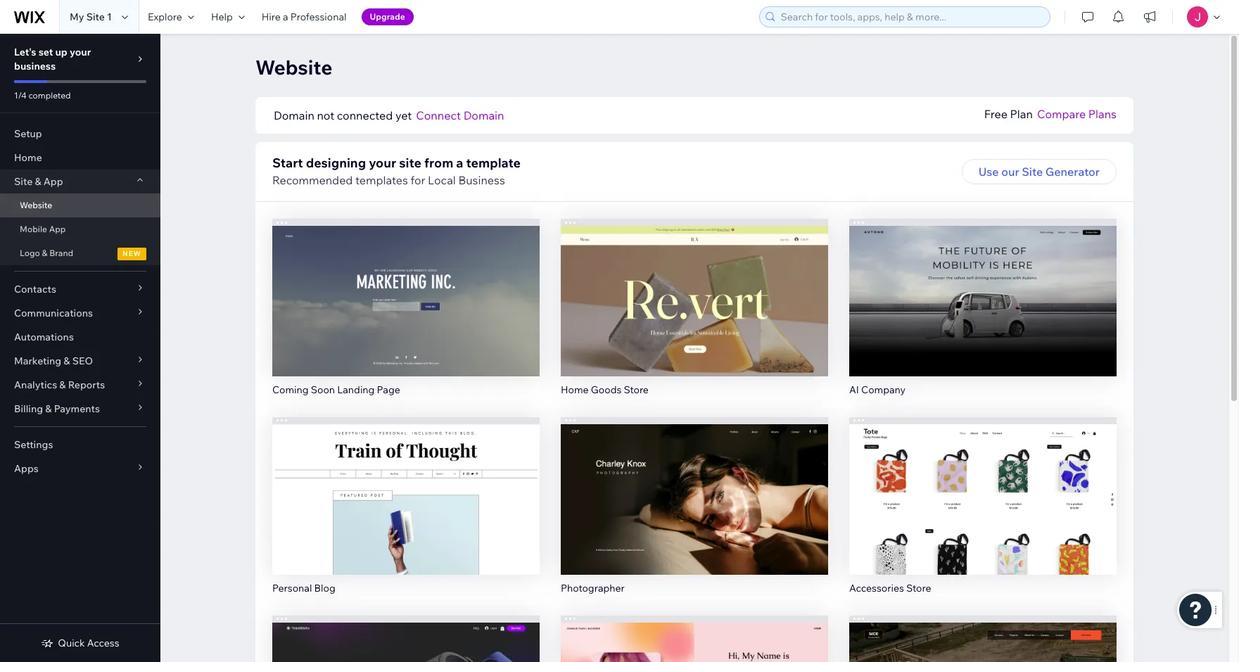 Task type: describe. For each thing, give the bounding box(es) containing it.
company
[[862, 384, 906, 396]]

brand
[[49, 248, 73, 258]]

template
[[467, 155, 521, 171]]

personal
[[273, 582, 312, 595]]

upgrade button
[[362, 8, 414, 25]]

edit for coming soon landing page
[[396, 279, 417, 294]]

coming soon landing page
[[273, 384, 400, 396]]

& for logo
[[42, 248, 47, 258]]

communications button
[[0, 301, 161, 325]]

& for marketing
[[64, 355, 70, 368]]

hire
[[262, 11, 281, 23]]

quick access
[[58, 637, 119, 650]]

completed
[[28, 90, 71, 101]]

photographer
[[561, 582, 625, 595]]

& for site
[[35, 175, 41, 188]]

payments
[[54, 403, 100, 415]]

1 horizontal spatial site
[[86, 11, 105, 23]]

edit for ai company
[[973, 279, 994, 294]]

accessories
[[850, 582, 905, 595]]

edit for photographer
[[684, 478, 706, 492]]

edit for personal blog
[[396, 478, 417, 492]]

explore
[[148, 11, 182, 23]]

your inside start designing your site from a template recommended templates for local business
[[369, 155, 397, 171]]

logo
[[20, 248, 40, 258]]

hire a professional
[[262, 11, 347, 23]]

app inside 'link'
[[49, 224, 66, 234]]

view for soon
[[393, 309, 419, 323]]

view for company
[[971, 309, 997, 323]]

edit button for photographer
[[665, 472, 725, 498]]

site inside popup button
[[14, 175, 33, 188]]

connect domain button
[[416, 107, 504, 124]]

marketing
[[14, 355, 61, 368]]

use
[[979, 165, 1000, 179]]

analytics & reports button
[[0, 373, 161, 397]]

professional
[[291, 11, 347, 23]]

new
[[123, 249, 142, 258]]

free
[[985, 107, 1008, 121]]

local
[[428, 173, 456, 187]]

hire a professional link
[[253, 0, 355, 34]]

marketing & seo button
[[0, 349, 161, 373]]

for
[[411, 173, 426, 187]]

our
[[1002, 165, 1020, 179]]

compare plans button
[[1038, 106, 1117, 123]]

billing & payments
[[14, 403, 100, 415]]

site inside button
[[1023, 165, 1044, 179]]

soon
[[311, 384, 335, 396]]

home for home
[[14, 151, 42, 164]]

& for billing
[[45, 403, 52, 415]]

blog
[[314, 582, 336, 595]]

apps button
[[0, 457, 161, 481]]

1 vertical spatial store
[[907, 582, 932, 595]]

plans
[[1089, 107, 1117, 121]]

contacts
[[14, 283, 56, 296]]

home link
[[0, 146, 161, 170]]

accessories store
[[850, 582, 932, 595]]

mobile
[[20, 224, 47, 234]]

quick access button
[[41, 637, 119, 650]]

designing
[[306, 155, 366, 171]]

settings link
[[0, 433, 161, 457]]

0 horizontal spatial a
[[283, 11, 288, 23]]

0 vertical spatial store
[[624, 384, 649, 396]]

compare
[[1038, 107, 1087, 121]]

view button for blog
[[376, 502, 436, 527]]

2 domain from the left
[[464, 108, 504, 123]]

plan
[[1011, 107, 1034, 121]]

website inside sidebar element
[[20, 200, 52, 211]]

help
[[211, 11, 233, 23]]

setup
[[14, 127, 42, 140]]

settings
[[14, 439, 53, 451]]



Task type: vqa. For each thing, say whether or not it's contained in the screenshot.
Automated marketing tools
no



Task type: locate. For each thing, give the bounding box(es) containing it.
home
[[14, 151, 42, 164], [561, 384, 589, 396]]

your
[[70, 46, 91, 58], [369, 155, 397, 171]]

home goods store
[[561, 384, 649, 396]]

view for blog
[[393, 507, 419, 522]]

store right goods
[[624, 384, 649, 396]]

use our site generator button
[[962, 159, 1117, 184]]

edit for home goods store
[[684, 279, 706, 294]]

your right up
[[70, 46, 91, 58]]

billing & payments button
[[0, 397, 161, 421]]

apps
[[14, 463, 39, 475]]

automations link
[[0, 325, 161, 349]]

help button
[[203, 0, 253, 34]]

1 vertical spatial your
[[369, 155, 397, 171]]

ai company
[[850, 384, 906, 396]]

0 vertical spatial your
[[70, 46, 91, 58]]

sidebar element
[[0, 34, 161, 663]]

edit button for personal blog
[[377, 472, 436, 498]]

start
[[273, 155, 303, 171]]

site
[[86, 11, 105, 23], [1023, 165, 1044, 179], [14, 175, 33, 188]]

your up templates
[[369, 155, 397, 171]]

connected
[[337, 108, 393, 123]]

site & app button
[[0, 170, 161, 194]]

view
[[393, 309, 419, 323], [682, 309, 708, 323], [971, 309, 997, 323], [393, 507, 419, 522], [682, 507, 708, 522]]

1 horizontal spatial store
[[907, 582, 932, 595]]

a right the from in the top left of the page
[[457, 155, 464, 171]]

contacts button
[[0, 277, 161, 301]]

quick
[[58, 637, 85, 650]]

& right billing
[[45, 403, 52, 415]]

& up mobile
[[35, 175, 41, 188]]

view for goods
[[682, 309, 708, 323]]

edit button
[[377, 274, 436, 299], [665, 274, 725, 299], [954, 274, 1013, 299], [377, 472, 436, 498], [665, 472, 725, 498], [954, 472, 1013, 498]]

& left reports
[[59, 379, 66, 392]]

a right hire
[[283, 11, 288, 23]]

2 horizontal spatial site
[[1023, 165, 1044, 179]]

mobile app
[[20, 224, 66, 234]]

Search for tools, apps, help & more... field
[[777, 7, 1046, 27]]

let's
[[14, 46, 36, 58]]

1/4 completed
[[14, 90, 71, 101]]

use our site generator
[[979, 165, 1101, 179]]

1
[[107, 11, 112, 23]]

1 vertical spatial website
[[20, 200, 52, 211]]

1 vertical spatial home
[[561, 384, 589, 396]]

0 vertical spatial website
[[256, 55, 333, 80]]

ai
[[850, 384, 860, 396]]

edit button for coming soon landing page
[[377, 274, 436, 299]]

view button for goods
[[665, 303, 725, 329]]

0 horizontal spatial website
[[20, 200, 52, 211]]

0 horizontal spatial your
[[70, 46, 91, 58]]

business
[[14, 60, 56, 73]]

1 horizontal spatial a
[[457, 155, 464, 171]]

a inside start designing your site from a template recommended templates for local business
[[457, 155, 464, 171]]

automations
[[14, 331, 74, 344]]

website down hire a professional
[[256, 55, 333, 80]]

domain left not
[[274, 108, 315, 123]]

business
[[459, 173, 505, 187]]

my site 1
[[70, 11, 112, 23]]

analytics
[[14, 379, 57, 392]]

site & app
[[14, 175, 63, 188]]

0 horizontal spatial store
[[624, 384, 649, 396]]

home for home goods store
[[561, 384, 589, 396]]

personal blog
[[273, 582, 336, 595]]

& for analytics
[[59, 379, 66, 392]]

setup link
[[0, 122, 161, 146]]

communications
[[14, 307, 93, 320]]

generator
[[1046, 165, 1101, 179]]

edit button for home goods store
[[665, 274, 725, 299]]

store
[[624, 384, 649, 396], [907, 582, 932, 595]]

edit
[[396, 279, 417, 294], [684, 279, 706, 294], [973, 279, 994, 294], [396, 478, 417, 492], [684, 478, 706, 492], [973, 478, 994, 492]]

reports
[[68, 379, 105, 392]]

website link
[[0, 194, 161, 218]]

app up website link
[[43, 175, 63, 188]]

website
[[256, 55, 333, 80], [20, 200, 52, 211]]

edit for accessories store
[[973, 478, 994, 492]]

view button
[[376, 303, 436, 329], [665, 303, 725, 329], [954, 303, 1014, 329], [376, 502, 436, 527], [665, 502, 725, 527]]

1 horizontal spatial home
[[561, 384, 589, 396]]

my
[[70, 11, 84, 23]]

store right accessories
[[907, 582, 932, 595]]

connect
[[416, 108, 461, 123]]

& inside dropdown button
[[45, 403, 52, 415]]

templates
[[356, 173, 408, 187]]

from
[[425, 155, 454, 171]]

recommended
[[273, 173, 353, 187]]

1 horizontal spatial your
[[369, 155, 397, 171]]

0 horizontal spatial home
[[14, 151, 42, 164]]

home left goods
[[561, 384, 589, 396]]

domain right connect on the top left of the page
[[464, 108, 504, 123]]

seo
[[72, 355, 93, 368]]

page
[[377, 384, 400, 396]]

app inside popup button
[[43, 175, 63, 188]]

domain
[[274, 108, 315, 123], [464, 108, 504, 123]]

& inside "popup button"
[[64, 355, 70, 368]]

edit button for ai company
[[954, 274, 1013, 299]]

mobile app link
[[0, 218, 161, 242]]

upgrade
[[370, 11, 405, 22]]

home down setup
[[14, 151, 42, 164]]

0 horizontal spatial site
[[14, 175, 33, 188]]

marketing & seo
[[14, 355, 93, 368]]

&
[[35, 175, 41, 188], [42, 248, 47, 258], [64, 355, 70, 368], [59, 379, 66, 392], [45, 403, 52, 415]]

0 vertical spatial home
[[14, 151, 42, 164]]

site right our
[[1023, 165, 1044, 179]]

up
[[55, 46, 67, 58]]

site down setup
[[14, 175, 33, 188]]

& left seo
[[64, 355, 70, 368]]

view button for company
[[954, 303, 1014, 329]]

website down site & app
[[20, 200, 52, 211]]

set
[[39, 46, 53, 58]]

coming
[[273, 384, 309, 396]]

app right mobile
[[49, 224, 66, 234]]

analytics & reports
[[14, 379, 105, 392]]

1 domain from the left
[[274, 108, 315, 123]]

a
[[283, 11, 288, 23], [457, 155, 464, 171]]

not
[[317, 108, 335, 123]]

1/4
[[14, 90, 27, 101]]

1 horizontal spatial website
[[256, 55, 333, 80]]

site left 1
[[86, 11, 105, 23]]

& right the logo
[[42, 248, 47, 258]]

1 vertical spatial a
[[457, 155, 464, 171]]

domain not connected yet connect domain
[[274, 108, 504, 123]]

0 vertical spatial app
[[43, 175, 63, 188]]

home inside sidebar element
[[14, 151, 42, 164]]

edit button for accessories store
[[954, 472, 1013, 498]]

your inside let's set up your business
[[70, 46, 91, 58]]

logo & brand
[[20, 248, 73, 258]]

free plan compare plans
[[985, 107, 1117, 121]]

access
[[87, 637, 119, 650]]

billing
[[14, 403, 43, 415]]

start designing your site from a template recommended templates for local business
[[273, 155, 521, 187]]

landing
[[337, 384, 375, 396]]

yet
[[396, 108, 412, 123]]

view button for soon
[[376, 303, 436, 329]]

goods
[[591, 384, 622, 396]]

1 vertical spatial app
[[49, 224, 66, 234]]

let's set up your business
[[14, 46, 91, 73]]

0 horizontal spatial domain
[[274, 108, 315, 123]]

1 horizontal spatial domain
[[464, 108, 504, 123]]

site
[[399, 155, 422, 171]]

0 vertical spatial a
[[283, 11, 288, 23]]



